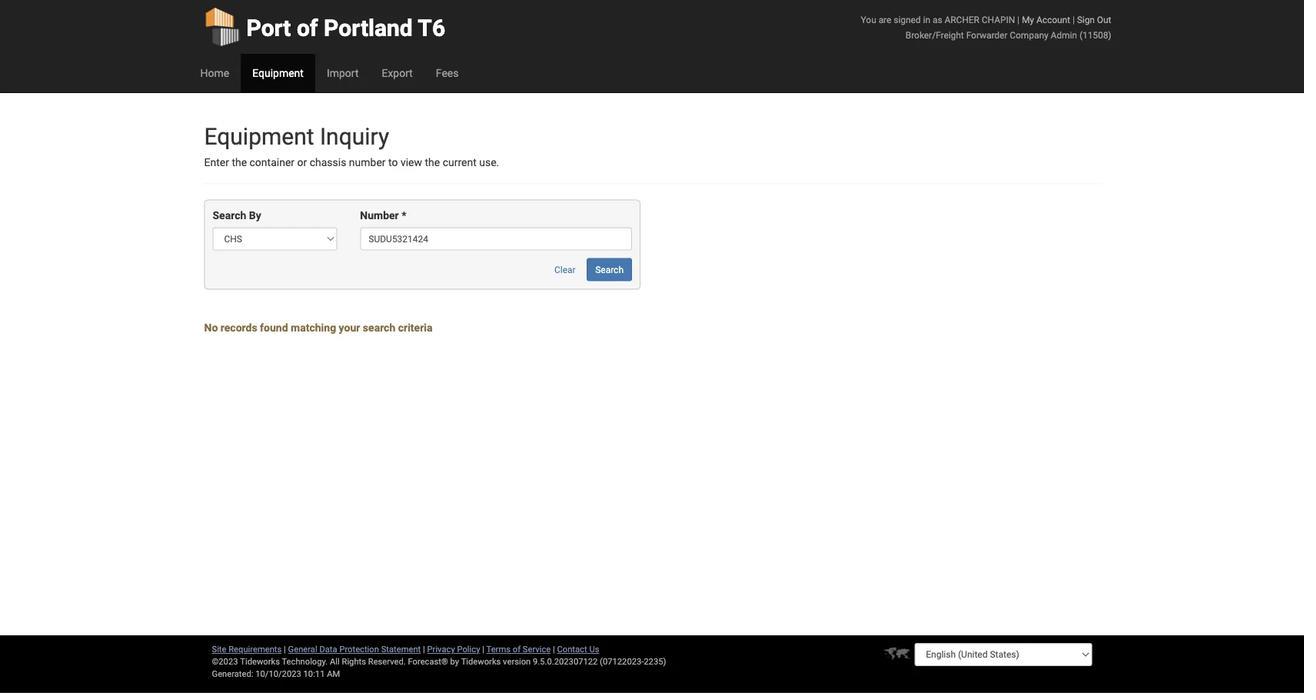 Task type: vqa. For each thing, say whether or not it's contained in the screenshot.
containers
no



Task type: describe. For each thing, give the bounding box(es) containing it.
generated:
[[212, 669, 253, 679]]

home button
[[189, 54, 241, 92]]

reserved.
[[368, 657, 406, 667]]

contact
[[557, 644, 587, 654]]

site requirements link
[[212, 644, 282, 654]]

us
[[590, 644, 600, 654]]

fees button
[[425, 54, 470, 92]]

all
[[330, 657, 340, 667]]

equipment for equipment
[[252, 67, 304, 79]]

search for search
[[596, 264, 624, 275]]

technology.
[[282, 657, 328, 667]]

export
[[382, 67, 413, 79]]

chassis
[[310, 156, 346, 169]]

archer
[[945, 14, 980, 25]]

2 the from the left
[[425, 156, 440, 169]]

portland
[[324, 14, 413, 42]]

tideworks
[[461, 657, 501, 667]]

| up the 9.5.0.202307122
[[553, 644, 555, 654]]

privacy
[[427, 644, 455, 654]]

privacy policy link
[[427, 644, 480, 654]]

*
[[402, 209, 407, 222]]

forecast®
[[408, 657, 448, 667]]

signed
[[894, 14, 921, 25]]

search for search by
[[213, 209, 246, 222]]

(07122023-
[[600, 657, 644, 667]]

chapin
[[982, 14, 1016, 25]]

port of portland t6
[[247, 14, 446, 42]]

| up tideworks
[[483, 644, 485, 654]]

company
[[1010, 30, 1049, 40]]

your
[[339, 321, 360, 334]]

by
[[249, 209, 261, 222]]

policy
[[457, 644, 480, 654]]

search
[[363, 321, 396, 334]]

my
[[1022, 14, 1035, 25]]

admin
[[1051, 30, 1078, 40]]

out
[[1098, 14, 1112, 25]]

to
[[389, 156, 398, 169]]

of inside site requirements | general data protection statement | privacy policy | terms of service | contact us ©2023 tideworks technology. all rights reserved. forecast® by tideworks version 9.5.0.202307122 (07122023-2235) generated: 10/10/2023 10:11 am
[[513, 644, 521, 654]]

number
[[349, 156, 386, 169]]

number
[[360, 209, 399, 222]]

account
[[1037, 14, 1071, 25]]

terms of service link
[[487, 644, 551, 654]]

10/10/2023
[[256, 669, 301, 679]]

you
[[861, 14, 877, 25]]

1 the from the left
[[232, 156, 247, 169]]

import
[[327, 67, 359, 79]]

matching
[[291, 321, 336, 334]]

| left my
[[1018, 14, 1020, 25]]

container
[[250, 156, 295, 169]]

clear
[[555, 264, 576, 275]]

requirements
[[229, 644, 282, 654]]

| up the forecast®
[[423, 644, 425, 654]]

in
[[924, 14, 931, 25]]

site
[[212, 644, 227, 654]]

| left general
[[284, 644, 286, 654]]

search by
[[213, 209, 261, 222]]



Task type: locate. For each thing, give the bounding box(es) containing it.
current
[[443, 156, 477, 169]]

of up version
[[513, 644, 521, 654]]

rights
[[342, 657, 366, 667]]

number *
[[360, 209, 407, 222]]

t6
[[418, 14, 446, 42]]

1 vertical spatial of
[[513, 644, 521, 654]]

1 horizontal spatial search
[[596, 264, 624, 275]]

export button
[[370, 54, 425, 92]]

you are signed in as archer chapin | my account | sign out broker/freight forwarder company admin (11508)
[[861, 14, 1112, 40]]

equipment
[[252, 67, 304, 79], [204, 123, 314, 150]]

| left 'sign'
[[1073, 14, 1075, 25]]

criteria
[[398, 321, 433, 334]]

0 vertical spatial search
[[213, 209, 246, 222]]

are
[[879, 14, 892, 25]]

9.5.0.202307122
[[533, 657, 598, 667]]

the right enter
[[232, 156, 247, 169]]

equipment inquiry enter the container or chassis number to view the current use.
[[204, 123, 499, 169]]

forwarder
[[967, 30, 1008, 40]]

service
[[523, 644, 551, 654]]

version
[[503, 657, 531, 667]]

2235)
[[644, 657, 666, 667]]

no
[[204, 321, 218, 334]]

sign
[[1078, 14, 1095, 25]]

data
[[320, 644, 337, 654]]

equipment for equipment inquiry enter the container or chassis number to view the current use.
[[204, 123, 314, 150]]

0 horizontal spatial the
[[232, 156, 247, 169]]

home
[[200, 67, 229, 79]]

by
[[450, 657, 459, 667]]

protection
[[340, 644, 379, 654]]

records
[[221, 321, 257, 334]]

port of portland t6 link
[[204, 0, 446, 54]]

the
[[232, 156, 247, 169], [425, 156, 440, 169]]

enter
[[204, 156, 229, 169]]

1 horizontal spatial the
[[425, 156, 440, 169]]

of
[[297, 14, 318, 42], [513, 644, 521, 654]]

©2023 tideworks
[[212, 657, 280, 667]]

import button
[[315, 54, 370, 92]]

the right view on the left
[[425, 156, 440, 169]]

equipment up container at the left top
[[204, 123, 314, 150]]

equipment inside popup button
[[252, 67, 304, 79]]

inquiry
[[320, 123, 389, 150]]

general data protection statement link
[[288, 644, 421, 654]]

search inside button
[[596, 264, 624, 275]]

0 vertical spatial of
[[297, 14, 318, 42]]

0 horizontal spatial of
[[297, 14, 318, 42]]

my account link
[[1022, 14, 1071, 25]]

as
[[933, 14, 943, 25]]

fees
[[436, 67, 459, 79]]

site requirements | general data protection statement | privacy policy | terms of service | contact us ©2023 tideworks technology. all rights reserved. forecast® by tideworks version 9.5.0.202307122 (07122023-2235) generated: 10/10/2023 10:11 am
[[212, 644, 666, 679]]

found
[[260, 321, 288, 334]]

search
[[213, 209, 246, 222], [596, 264, 624, 275]]

search left by on the top left
[[213, 209, 246, 222]]

equipment button
[[241, 54, 315, 92]]

view
[[401, 156, 422, 169]]

general
[[288, 644, 317, 654]]

Number * text field
[[360, 227, 632, 250]]

0 vertical spatial equipment
[[252, 67, 304, 79]]

(11508)
[[1080, 30, 1112, 40]]

1 vertical spatial search
[[596, 264, 624, 275]]

sign out link
[[1078, 14, 1112, 25]]

or
[[297, 156, 307, 169]]

10:11
[[304, 669, 325, 679]]

of right port
[[297, 14, 318, 42]]

0 horizontal spatial search
[[213, 209, 246, 222]]

search right clear
[[596, 264, 624, 275]]

search button
[[587, 258, 632, 281]]

|
[[1018, 14, 1020, 25], [1073, 14, 1075, 25], [284, 644, 286, 654], [423, 644, 425, 654], [483, 644, 485, 654], [553, 644, 555, 654]]

broker/freight
[[906, 30, 964, 40]]

am
[[327, 669, 340, 679]]

equipment inside equipment inquiry enter the container or chassis number to view the current use.
[[204, 123, 314, 150]]

1 horizontal spatial of
[[513, 644, 521, 654]]

no records found matching your search criteria
[[204, 321, 433, 334]]

port
[[247, 14, 291, 42]]

terms
[[487, 644, 511, 654]]

equipment down port
[[252, 67, 304, 79]]

1 vertical spatial equipment
[[204, 123, 314, 150]]

clear button
[[546, 258, 584, 281]]

contact us link
[[557, 644, 600, 654]]

statement
[[381, 644, 421, 654]]

use.
[[479, 156, 499, 169]]



